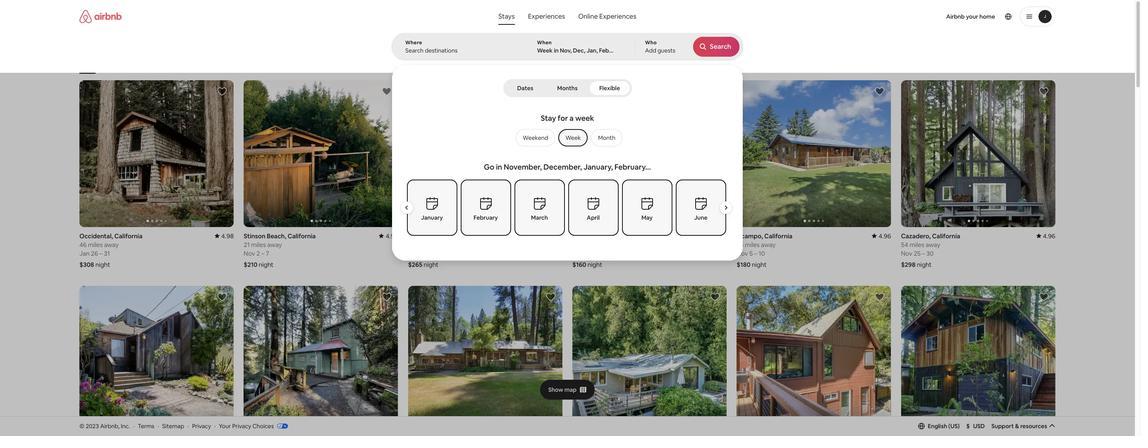Task type: describe. For each thing, give the bounding box(es) containing it.
january button
[[407, 180, 457, 236]]

california for cobb, california
[[592, 232, 620, 240]]

feb…
[[599, 47, 614, 54]]

add to wishlist: guerneville, california image
[[875, 292, 885, 302]]

4.98 out of 5 average rating image
[[215, 232, 234, 240]]

add to wishlist: camp meeker, california image
[[382, 292, 392, 302]]

off-
[[552, 61, 562, 68]]

$210
[[244, 261, 258, 268]]

airbnb
[[947, 13, 965, 20]]

show map button
[[540, 380, 595, 400]]

airbnb,
[[100, 422, 120, 430]]

in inside group
[[496, 162, 502, 172]]

jan,
[[587, 47, 598, 54]]

add to wishlist: stinson beach, california image
[[382, 86, 392, 96]]

when
[[537, 39, 552, 46]]

airbnb your home link
[[942, 8, 1001, 25]]

10
[[759, 249, 765, 257]]

acampo, california 55 miles away nov 5 – 10 $180 night
[[737, 232, 793, 268]]

add to wishlist: forestville, california image
[[711, 292, 721, 302]]

march button
[[515, 180, 565, 236]]

garden
[[408, 232, 430, 240]]

stays tab panel
[[392, 33, 744, 261]]

grid
[[571, 61, 581, 68]]

stays button
[[492, 8, 522, 25]]

dates button
[[505, 81, 546, 96]]

stinson
[[244, 232, 266, 240]]

$ usd
[[967, 422, 985, 430]]

april button
[[568, 180, 619, 236]]

terms
[[138, 422, 154, 430]]

nov for nov 5 – 10
[[737, 249, 748, 257]]

amazing pools
[[594, 61, 629, 68]]

$160
[[573, 261, 587, 268]]

2 privacy from the left
[[232, 422, 251, 430]]

guests
[[658, 47, 676, 54]]

weekend
[[523, 134, 548, 142]]

night inside occidental, california 46 miles away jan 26 – 31 $308 night
[[95, 261, 110, 268]]

1 · from the left
[[133, 422, 135, 430]]

add to wishlist: somerset, california image
[[546, 292, 556, 302]]

national parks
[[715, 61, 748, 68]]

a
[[570, 113, 574, 123]]

7
[[266, 249, 269, 257]]

profile element
[[651, 0, 1056, 33]]

group inside stay for a week group
[[513, 129, 623, 146]]

acampo,
[[737, 232, 763, 240]]

for
[[558, 113, 568, 123]]

california for acampo, california 55 miles away nov 5 – 10 $180 night
[[765, 232, 793, 240]]

march
[[531, 214, 548, 221]]

home
[[980, 13, 996, 20]]

occidental,
[[79, 232, 113, 240]]

add to wishlist: guerneville, california image
[[1039, 292, 1049, 302]]

april
[[587, 214, 600, 221]]

amazing
[[594, 61, 615, 68]]

february…
[[615, 162, 651, 172]]

© 2023 airbnb, inc. ·
[[79, 422, 135, 430]]

privacy link
[[192, 422, 211, 430]]

skiing
[[520, 61, 534, 68]]

month
[[598, 134, 616, 142]]

4.88 out of 5 average rating image
[[708, 232, 727, 240]]

cazadero, california 54 miles away nov 25 – 30 $298 night
[[902, 232, 961, 268]]

tiny
[[476, 61, 486, 68]]

december,
[[544, 162, 582, 172]]

support
[[992, 422, 1014, 430]]

stay for a week
[[541, 113, 594, 123]]

3 · from the left
[[188, 422, 189, 430]]

miles inside stinson beach, california 21 miles away nov 2 – 7 $210 night
[[251, 241, 266, 249]]

flexible button
[[589, 81, 630, 96]]

2023
[[86, 422, 99, 430]]

miles for 54
[[910, 241, 925, 249]]

miles for 46
[[88, 241, 103, 249]]

4.96 for acampo, california 55 miles away nov 5 – 10 $180 night
[[879, 232, 892, 240]]

54
[[902, 241, 909, 249]]

2 · from the left
[[158, 422, 159, 430]]

february button
[[461, 180, 511, 236]]

vineyards
[[678, 61, 701, 68]]

add to wishlist: garden valley, california image
[[546, 86, 556, 96]]

in inside when week in nov, dec, jan, feb…
[[554, 47, 559, 54]]

4.96 out of 5 average rating image
[[1037, 232, 1056, 240]]

nov,
[[560, 47, 572, 54]]

$265
[[408, 261, 423, 268]]

miles for 55
[[745, 241, 760, 249]]

show map
[[549, 386, 577, 393]]

night inside acampo, california 55 miles away nov 5 – 10 $180 night
[[752, 261, 767, 268]]

trending
[[643, 61, 664, 68]]

add to wishlist: acampo, california image
[[875, 86, 885, 96]]

31
[[104, 249, 110, 257]]

months
[[558, 84, 578, 92]]

your
[[219, 422, 231, 430]]

4 · from the left
[[214, 422, 216, 430]]

30
[[927, 249, 934, 257]]

go in november, december, january, february…
[[484, 162, 651, 172]]

airbnb your home
[[947, 13, 996, 20]]

your
[[966, 13, 979, 20]]

46
[[79, 241, 87, 249]]

$180
[[737, 261, 751, 268]]

cobb,
[[573, 232, 590, 240]]

may
[[642, 214, 653, 221]]

©
[[79, 422, 84, 430]]

$298
[[902, 261, 916, 268]]



Task type: vqa. For each thing, say whether or not it's contained in the screenshot.


Task type: locate. For each thing, give the bounding box(es) containing it.
dec,
[[573, 47, 586, 54]]

2 4.96 from the left
[[1043, 232, 1056, 240]]

flexible
[[600, 84, 620, 92]]

none search field containing stay for a week
[[392, 0, 744, 261]]

group
[[79, 41, 914, 74], [79, 80, 234, 227], [244, 80, 553, 227], [408, 80, 563, 227], [573, 80, 727, 227], [737, 80, 892, 227], [902, 80, 1056, 227], [513, 129, 623, 146], [79, 286, 234, 433], [244, 286, 398, 433], [408, 286, 563, 433], [573, 286, 727, 433], [737, 286, 1046, 433], [902, 286, 1056, 433]]

in left nov,
[[554, 47, 559, 54]]

0 horizontal spatial in
[[496, 162, 502, 172]]

away inside acampo, california 55 miles away nov 5 – 10 $180 night
[[761, 241, 776, 249]]

miles inside occidental, california 46 miles away jan 26 – 31 $308 night
[[88, 241, 103, 249]]

2 nov from the left
[[737, 249, 748, 257]]

night right $265
[[424, 261, 439, 268]]

what can we help you find? tab list
[[492, 8, 572, 25]]

nov
[[244, 249, 255, 257], [737, 249, 748, 257], [902, 249, 913, 257]]

1 miles from the left
[[88, 241, 103, 249]]

nov left 2
[[244, 249, 255, 257]]

go
[[484, 162, 495, 172]]

california for occidental, california 46 miles away jan 26 – 31 $308 night
[[114, 232, 143, 240]]

privacy left your
[[192, 422, 211, 430]]

sitemap link
[[162, 422, 184, 430]]

0 horizontal spatial 4.96
[[879, 232, 892, 240]]

6 night from the left
[[917, 261, 932, 268]]

miles inside cazadero, california 54 miles away nov 25 – 30 $298 night
[[910, 241, 925, 249]]

miles up 25
[[910, 241, 925, 249]]

– right the "5"
[[755, 249, 758, 257]]

support & resources
[[992, 422, 1048, 430]]

terms · sitemap · privacy ·
[[138, 422, 216, 430]]

resources
[[1021, 422, 1048, 430]]

Where field
[[406, 47, 514, 54]]

2 miles from the left
[[251, 241, 266, 249]]

cobb, california
[[573, 232, 620, 240]]

$160 night
[[573, 261, 603, 268]]

5 california from the left
[[451, 232, 479, 240]]

california inside cazadero, california 54 miles away nov 25 – 30 $298 night
[[933, 232, 961, 240]]

4 away from the left
[[926, 241, 941, 249]]

away up 31
[[104, 241, 119, 249]]

group containing off-the-grid
[[79, 41, 914, 74]]

3 away from the left
[[761, 241, 776, 249]]

parks
[[735, 61, 748, 68]]

0 vertical spatial week
[[537, 47, 553, 54]]

miles up the "5"
[[745, 241, 760, 249]]

june
[[695, 214, 708, 221]]

1 night from the left
[[95, 261, 110, 268]]

1 california from the left
[[114, 232, 143, 240]]

4.89 out of 5 average rating image
[[544, 232, 563, 240]]

week down a
[[566, 134, 581, 142]]

2 experiences from the left
[[600, 12, 637, 21]]

february
[[474, 214, 498, 221]]

· right terms at bottom left
[[158, 422, 159, 430]]

– inside stinson beach, california 21 miles away nov 2 – 7 $210 night
[[261, 249, 264, 257]]

lakefront
[[403, 61, 426, 68]]

1 horizontal spatial in
[[554, 47, 559, 54]]

experiences button
[[522, 8, 572, 25]]

4.98
[[221, 232, 234, 240]]

california down the april
[[592, 232, 620, 240]]

3 miles from the left
[[745, 241, 760, 249]]

1 nov from the left
[[244, 249, 255, 257]]

california inside stinson beach, california 21 miles away nov 2 – 7 $210 night
[[288, 232, 316, 240]]

months button
[[548, 81, 588, 96]]

california right occidental,
[[114, 232, 143, 240]]

away inside stinson beach, california 21 miles away nov 2 – 7 $210 night
[[267, 241, 282, 249]]

away for jan 26 – 31
[[104, 241, 119, 249]]

california right valley,
[[451, 232, 479, 240]]

away
[[104, 241, 119, 249], [267, 241, 282, 249], [761, 241, 776, 249], [926, 241, 941, 249]]

$265 night
[[408, 261, 439, 268]]

week inside group
[[566, 134, 581, 142]]

6 california from the left
[[933, 232, 961, 240]]

miles up 2
[[251, 241, 266, 249]]

1 away from the left
[[104, 241, 119, 249]]

jan
[[79, 249, 90, 257]]

2 horizontal spatial nov
[[902, 249, 913, 257]]

1 vertical spatial in
[[496, 162, 502, 172]]

map
[[565, 386, 577, 393]]

$
[[967, 422, 970, 430]]

3 nov from the left
[[902, 249, 913, 257]]

beach,
[[267, 232, 286, 240]]

night inside stinson beach, california 21 miles away nov 2 – 7 $210 night
[[259, 261, 274, 268]]

add to wishlist: cazadero, california image
[[1039, 86, 1049, 96]]

&
[[1016, 422, 1020, 430]]

1 horizontal spatial nov
[[737, 249, 748, 257]]

online
[[579, 12, 598, 21]]

night right $160
[[588, 261, 603, 268]]

– for nov 25 – 30
[[922, 249, 926, 257]]

2 – from the left
[[261, 249, 264, 257]]

english (us)
[[928, 422, 960, 430]]

california up "10"
[[765, 232, 793, 240]]

– right 25
[[922, 249, 926, 257]]

may button
[[622, 180, 673, 236]]

4 california from the left
[[765, 232, 793, 240]]

california inside occidental, california 46 miles away jan 26 – 31 $308 night
[[114, 232, 143, 240]]

4.96
[[879, 232, 892, 240], [1043, 232, 1056, 240]]

25
[[914, 249, 921, 257]]

1 – from the left
[[99, 249, 103, 257]]

who
[[645, 39, 657, 46]]

4.96 out of 5 average rating image
[[872, 232, 892, 240]]

night down 31
[[95, 261, 110, 268]]

show
[[549, 386, 564, 393]]

week
[[537, 47, 553, 54], [566, 134, 581, 142]]

55
[[737, 241, 744, 249]]

november,
[[504, 162, 542, 172]]

1 horizontal spatial experiences
[[600, 12, 637, 21]]

1 4.96 from the left
[[879, 232, 892, 240]]

privacy right your
[[232, 422, 251, 430]]

0 horizontal spatial nov
[[244, 249, 255, 257]]

1 vertical spatial week
[[566, 134, 581, 142]]

dates
[[517, 84, 534, 92]]

away inside occidental, california 46 miles away jan 26 – 31 $308 night
[[104, 241, 119, 249]]

national
[[715, 61, 734, 68]]

away for nov 25 – 30
[[926, 241, 941, 249]]

usd
[[974, 422, 985, 430]]

occidental, california 46 miles away jan 26 – 31 $308 night
[[79, 232, 143, 268]]

stays
[[499, 12, 515, 21]]

– left "7"
[[261, 249, 264, 257]]

away for nov 5 – 10
[[761, 241, 776, 249]]

2 california from the left
[[288, 232, 316, 240]]

stinson beach, california 21 miles away nov 2 – 7 $210 night
[[244, 232, 316, 268]]

california
[[114, 232, 143, 240], [288, 232, 316, 240], [592, 232, 620, 240], [765, 232, 793, 240], [451, 232, 479, 240], [933, 232, 961, 240]]

pools
[[616, 61, 629, 68]]

experiences inside button
[[528, 12, 565, 21]]

0 horizontal spatial experiences
[[528, 12, 565, 21]]

5 night from the left
[[424, 261, 439, 268]]

california for cazadero, california 54 miles away nov 25 – 30 $298 night
[[933, 232, 961, 240]]

june button
[[676, 180, 726, 236]]

away inside cazadero, california 54 miles away nov 25 – 30 $298 night
[[926, 241, 941, 249]]

4 miles from the left
[[910, 241, 925, 249]]

california up 30
[[933, 232, 961, 240]]

4 – from the left
[[922, 249, 926, 257]]

add to wishlist: santa cruz, california image
[[217, 292, 227, 302]]

who add guests
[[645, 39, 676, 54]]

january,
[[584, 162, 613, 172]]

valley,
[[431, 232, 450, 240]]

night down 30
[[917, 261, 932, 268]]

5
[[750, 249, 753, 257]]

your privacy choices
[[219, 422, 274, 430]]

4.99 out of 5 average rating image
[[379, 232, 398, 240]]

week inside when week in nov, dec, jan, feb…
[[537, 47, 553, 54]]

where
[[406, 39, 422, 46]]

night down "10"
[[752, 261, 767, 268]]

miles up 26
[[88, 241, 103, 249]]

– inside cazadero, california 54 miles away nov 25 – 30 $298 night
[[922, 249, 926, 257]]

tab list containing dates
[[505, 79, 630, 97]]

away up 30
[[926, 241, 941, 249]]

away down beach,
[[267, 241, 282, 249]]

nov left the "5"
[[737, 249, 748, 257]]

experiences up 'when'
[[528, 12, 565, 21]]

· left privacy link
[[188, 422, 189, 430]]

go in november, december, january, february… group
[[400, 159, 736, 250]]

night down "7"
[[259, 261, 274, 268]]

– inside acampo, california 55 miles away nov 5 – 10 $180 night
[[755, 249, 758, 257]]

2 away from the left
[[267, 241, 282, 249]]

1 privacy from the left
[[192, 422, 211, 430]]

add
[[645, 47, 657, 54]]

– inside occidental, california 46 miles away jan 26 – 31 $308 night
[[99, 249, 103, 257]]

support & resources button
[[992, 422, 1056, 430]]

stay for a week group
[[433, 110, 702, 159]]

3 california from the left
[[592, 232, 620, 240]]

· right inc.
[[133, 422, 135, 430]]

None search field
[[392, 0, 744, 261]]

nov inside stinson beach, california 21 miles away nov 2 – 7 $210 night
[[244, 249, 255, 257]]

miles inside acampo, california 55 miles away nov 5 – 10 $180 night
[[745, 241, 760, 249]]

tab list inside stays tab panel
[[505, 79, 630, 97]]

nov inside acampo, california 55 miles away nov 5 – 10 $180 night
[[737, 249, 748, 257]]

0 vertical spatial in
[[554, 47, 559, 54]]

experiences inside 'link'
[[600, 12, 637, 21]]

1 horizontal spatial week
[[566, 134, 581, 142]]

english
[[928, 422, 948, 430]]

garden valley, california
[[408, 232, 479, 240]]

1 experiences from the left
[[528, 12, 565, 21]]

california right beach,
[[288, 232, 316, 240]]

nov down 54 on the right
[[902, 249, 913, 257]]

4.89
[[550, 232, 563, 240]]

3 night from the left
[[588, 261, 603, 268]]

2
[[257, 249, 260, 257]]

4 night from the left
[[752, 261, 767, 268]]

group containing weekend
[[513, 129, 623, 146]]

week down 'when'
[[537, 47, 553, 54]]

off-the-grid
[[552, 61, 581, 68]]

2 night from the left
[[259, 261, 274, 268]]

california inside acampo, california 55 miles away nov 5 – 10 $180 night
[[765, 232, 793, 240]]

nov for nov 25 – 30
[[902, 249, 913, 257]]

away up "10"
[[761, 241, 776, 249]]

week
[[576, 113, 594, 123]]

homes
[[487, 61, 503, 68]]

tiny homes
[[476, 61, 503, 68]]

– left 31
[[99, 249, 103, 257]]

terms link
[[138, 422, 154, 430]]

21
[[244, 241, 250, 249]]

tab list
[[505, 79, 630, 97]]

1 horizontal spatial 4.96
[[1043, 232, 1056, 240]]

experiences right online
[[600, 12, 637, 21]]

the-
[[562, 61, 571, 68]]

26
[[91, 249, 98, 257]]

– for jan 26 – 31
[[99, 249, 103, 257]]

0 horizontal spatial week
[[537, 47, 553, 54]]

–
[[99, 249, 103, 257], [261, 249, 264, 257], [755, 249, 758, 257], [922, 249, 926, 257]]

add to wishlist: occidental, california image
[[217, 86, 227, 96]]

nov inside cazadero, california 54 miles away nov 25 – 30 $298 night
[[902, 249, 913, 257]]

miles
[[88, 241, 103, 249], [251, 241, 266, 249], [745, 241, 760, 249], [910, 241, 925, 249]]

$308
[[79, 261, 94, 268]]

3 – from the left
[[755, 249, 758, 257]]

0 horizontal spatial privacy
[[192, 422, 211, 430]]

4.96 for cazadero, california 54 miles away nov 25 – 30 $298 night
[[1043, 232, 1056, 240]]

english (us) button
[[918, 422, 960, 430]]

· left your
[[214, 422, 216, 430]]

night inside cazadero, california 54 miles away nov 25 – 30 $298 night
[[917, 261, 932, 268]]

1 horizontal spatial privacy
[[232, 422, 251, 430]]

– for nov 5 – 10
[[755, 249, 758, 257]]

choices
[[253, 422, 274, 430]]

in right the 'go'
[[496, 162, 502, 172]]



